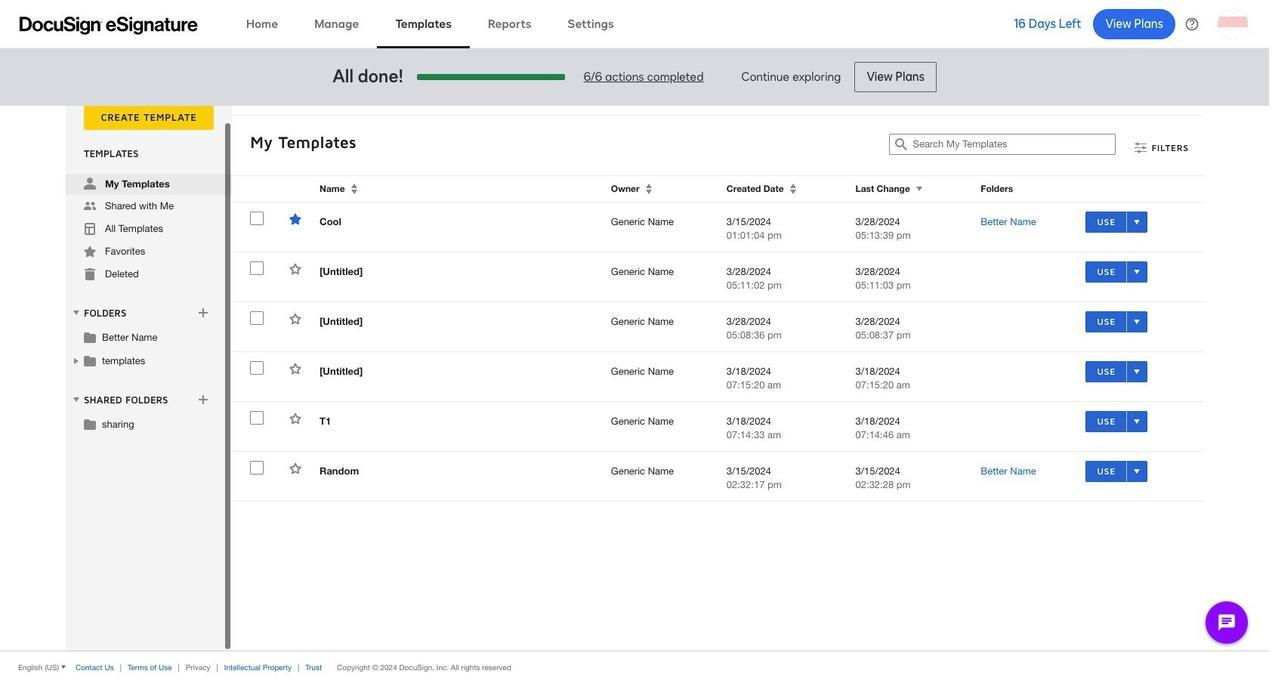 Task type: locate. For each thing, give the bounding box(es) containing it.
2 folder image from the top
[[84, 418, 96, 430]]

folder image
[[84, 354, 96, 366]]

1 vertical spatial add [untitled] to favorites image
[[289, 313, 301, 325]]

add [untitled] to favorites image down "remove cool from favorites" icon at the top of page
[[289, 263, 301, 275]]

1 folder image from the top
[[84, 331, 96, 343]]

add [untitled] to favorites image
[[289, 363, 301, 375]]

0 vertical spatial folder image
[[84, 331, 96, 343]]

add [untitled] to favorites image up add [untitled] to favorites image
[[289, 313, 301, 325]]

0 vertical spatial add [untitled] to favorites image
[[289, 263, 301, 275]]

folder image down folder image
[[84, 418, 96, 430]]

folder image up folder image
[[84, 331, 96, 343]]

folder image
[[84, 331, 96, 343], [84, 418, 96, 430]]

add [untitled] to favorites image
[[289, 263, 301, 275], [289, 313, 301, 325]]

1 vertical spatial folder image
[[84, 418, 96, 430]]

view folders image
[[70, 307, 82, 319]]

trash image
[[84, 268, 96, 280]]

remove cool from favorites image
[[289, 213, 301, 225]]

star filled image
[[84, 246, 96, 258]]

more info region
[[0, 651, 1269, 683]]



Task type: vqa. For each thing, say whether or not it's contained in the screenshot.
'VIEW SHARED FOLDERS' icon
yes



Task type: describe. For each thing, give the bounding box(es) containing it.
your uploaded profile image image
[[1218, 9, 1248, 39]]

add random to favorites image
[[289, 462, 301, 475]]

templates image
[[84, 223, 96, 235]]

Search My Templates text field
[[913, 135, 1116, 154]]

add t1 to favorites image
[[289, 413, 301, 425]]

secondary navigation region
[[66, 104, 1207, 651]]

docusign esignature image
[[20, 16, 198, 34]]

view shared folders image
[[70, 394, 82, 406]]

2 add [untitled] to favorites image from the top
[[289, 313, 301, 325]]

1 add [untitled] to favorites image from the top
[[289, 263, 301, 275]]

user image
[[84, 178, 96, 190]]

shared image
[[84, 200, 96, 212]]



